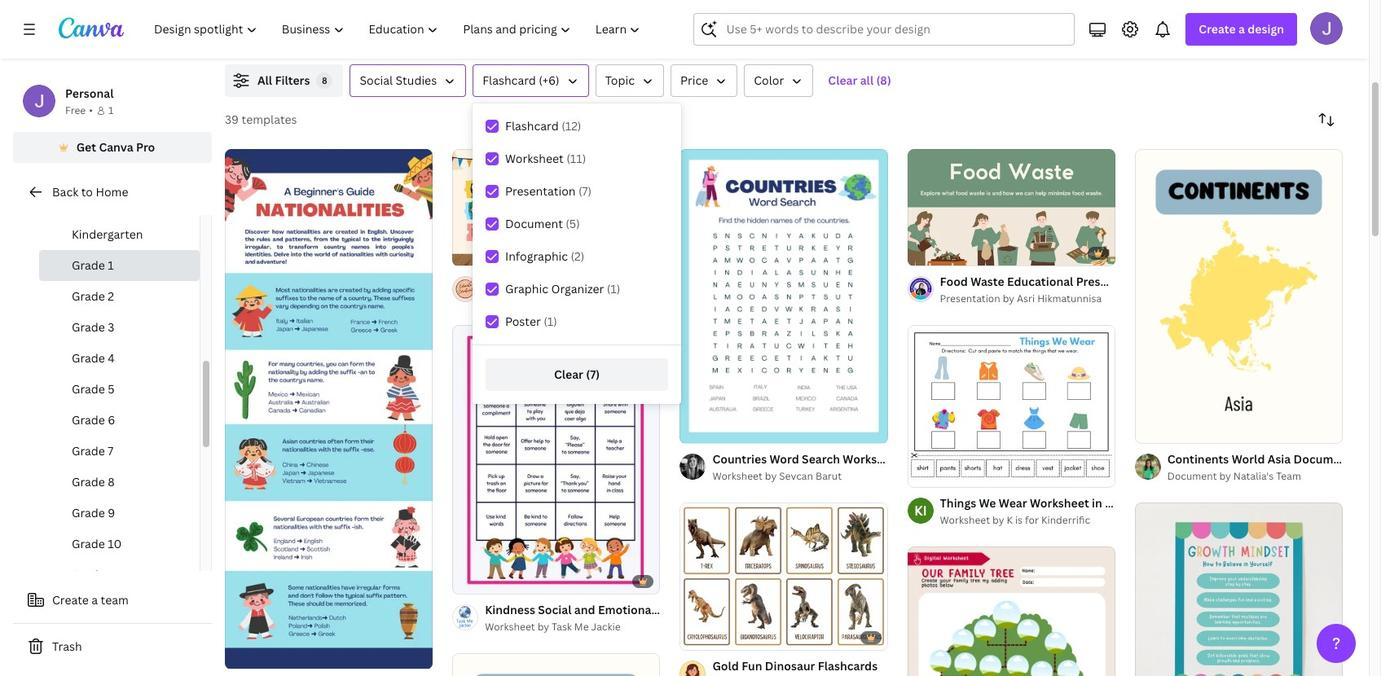 Task type: locate. For each thing, give the bounding box(es) containing it.
grade down grade 9
[[72, 536, 105, 552]]

worksheet by task me jackie
[[485, 620, 621, 634]]

1 vertical spatial fun
[[742, 659, 762, 674]]

1 vertical spatial in
[[1092, 495, 1102, 511]]

presentation for presentation by educate creatively
[[485, 292, 545, 306]]

0 vertical spatial 8
[[322, 74, 327, 86]]

by left natalia's
[[1220, 469, 1231, 483]]

worksheet by k is for kinderrific link
[[940, 513, 1115, 529]]

social studies
[[360, 73, 437, 88]]

by for document by natalia's team
[[1220, 469, 1231, 483]]

1 of 2 up gold
[[691, 631, 714, 643]]

presentation left the asri
[[940, 292, 1001, 306]]

food waste educational presentation in beige green illustrative style image
[[908, 149, 1115, 266]]

barut
[[816, 469, 842, 483]]

grade inside "link"
[[72, 443, 105, 459]]

0 horizontal spatial style
[[998, 451, 1027, 467]]

1 horizontal spatial fun
[[975, 451, 996, 467]]

0 vertical spatial create
[[1199, 21, 1236, 37]]

(7)
[[579, 183, 592, 199], [586, 367, 600, 382]]

2
[[108, 288, 114, 304], [709, 424, 714, 436], [709, 631, 714, 643]]

in right blue
[[933, 451, 943, 467]]

(7) down (11)
[[579, 183, 592, 199]]

social studies our family tree digital worksheet in cream green simple minimalist style image
[[908, 547, 1115, 676]]

grade 4 link
[[39, 343, 200, 374]]

1 vertical spatial flashcard
[[505, 118, 559, 134]]

k is for kinderrific element
[[908, 498, 934, 524]]

grade for grade 5
[[72, 381, 105, 397]]

presentation
[[505, 183, 576, 199], [485, 292, 545, 306], [940, 292, 1001, 306]]

organizer
[[551, 281, 604, 297]]

10
[[937, 246, 948, 258], [108, 536, 122, 552]]

grade for grade 7
[[72, 443, 105, 459]]

1 vertical spatial document
[[1168, 469, 1217, 483]]

(7) for presentation (7)
[[579, 183, 592, 199]]

grade left 5
[[72, 381, 105, 397]]

1 horizontal spatial style
[[1216, 495, 1245, 511]]

by for worksheet by task me jackie
[[538, 620, 549, 634]]

39 templates
[[225, 112, 297, 127]]

worksheet down the things
[[940, 513, 990, 527]]

1 vertical spatial create
[[52, 592, 89, 608]]

1 1 of 2 from the top
[[691, 424, 714, 436]]

(7) down the educate
[[586, 367, 600, 382]]

community helpers educational  presentation in colorful fun style image
[[452, 149, 660, 266]]

things we wear worksheet in colorful illustrative style worksheet by k is for kinderrific
[[940, 495, 1245, 527]]

grade for grade 3
[[72, 319, 105, 335]]

(8)
[[876, 73, 891, 88]]

me
[[574, 620, 589, 634]]

social
[[360, 73, 393, 88]]

document by natalia's team link
[[1168, 469, 1343, 485]]

1 horizontal spatial (1)
[[607, 281, 620, 297]]

flashcard for flashcard (12)
[[505, 118, 559, 134]]

create for create a team
[[52, 592, 89, 608]]

11
[[108, 567, 120, 583]]

k
[[1007, 513, 1013, 527]]

clear left all
[[828, 73, 858, 88]]

continents world asia document in yellow blue white illustrative style image
[[1135, 149, 1343, 443]]

2 1 of 2 from the top
[[691, 631, 714, 643]]

fun right gold
[[742, 659, 762, 674]]

grade left 6
[[72, 412, 105, 428]]

worksheet inside worksheet by task me jackie 'link'
[[485, 620, 535, 634]]

1 horizontal spatial 10
[[937, 246, 948, 258]]

(1) right "poster"
[[544, 314, 557, 329]]

grade left 4
[[72, 350, 105, 366]]

by left the task
[[538, 620, 549, 634]]

0 horizontal spatial create
[[52, 592, 89, 608]]

1 vertical spatial clear
[[554, 367, 583, 382]]

1 of 2 up countries
[[691, 424, 714, 436]]

natalia's
[[1234, 469, 1274, 483]]

team
[[101, 592, 129, 608]]

1 horizontal spatial document
[[1168, 469, 1217, 483]]

presentation up document (5)
[[505, 183, 576, 199]]

Sort by button
[[1310, 103, 1343, 136]]

(1) right the educate
[[607, 281, 620, 297]]

0 horizontal spatial 10
[[108, 536, 122, 552]]

5 grade from the top
[[72, 381, 105, 397]]

by left 'k'
[[993, 513, 1004, 527]]

0 vertical spatial flashcard
[[483, 73, 536, 88]]

1 vertical spatial a
[[92, 592, 98, 608]]

grade 6 link
[[39, 405, 200, 436]]

a
[[1239, 21, 1245, 37], [92, 592, 98, 608]]

grade
[[72, 258, 105, 273], [72, 288, 105, 304], [72, 319, 105, 335], [72, 350, 105, 366], [72, 381, 105, 397], [72, 412, 105, 428], [72, 443, 105, 459], [72, 474, 105, 490], [72, 505, 105, 521], [72, 536, 105, 552], [72, 567, 105, 583]]

6 grade from the top
[[72, 412, 105, 428]]

studies
[[396, 73, 437, 88]]

clear down the poster (1)
[[554, 367, 583, 382]]

0 vertical spatial style
[[998, 451, 1027, 467]]

0 vertical spatial (7)
[[579, 183, 592, 199]]

presentation up "poster"
[[485, 292, 545, 306]]

(7) inside clear (7) button
[[586, 367, 600, 382]]

clear inside button
[[554, 367, 583, 382]]

8 right filters
[[322, 74, 327, 86]]

1 vertical spatial (1)
[[544, 314, 557, 329]]

design
[[1248, 21, 1284, 37]]

document up illustrative
[[1168, 469, 1217, 483]]

pre-school
[[72, 196, 131, 211]]

in left colorful
[[1092, 495, 1102, 511]]

kindergarten link
[[39, 219, 200, 250]]

8 grade from the top
[[72, 474, 105, 490]]

1 of 2
[[691, 424, 714, 436], [691, 631, 714, 643]]

(11)
[[567, 151, 586, 166]]

infographic (2)
[[505, 249, 585, 264]]

grade for grade 9
[[72, 505, 105, 521]]

0 horizontal spatial clear
[[554, 367, 583, 382]]

all
[[258, 73, 272, 88]]

pre-school link
[[39, 188, 200, 219]]

a left design
[[1239, 21, 1245, 37]]

2 up gold
[[709, 631, 714, 643]]

presentation for presentation by asri hikmatunnisa
[[940, 292, 1001, 306]]

presentation by asri hikmatunnisa link
[[940, 291, 1115, 307]]

gold fun dinosaur flashcards
[[713, 659, 878, 674]]

clear for clear (7)
[[554, 367, 583, 382]]

infographic
[[505, 249, 568, 264]]

countries word search worksheet blue in cute fun style image
[[680, 149, 888, 443]]

document inside 'link'
[[1168, 469, 1217, 483]]

11 grade from the top
[[72, 567, 105, 583]]

worksheet
[[505, 151, 564, 166], [843, 451, 902, 467], [713, 469, 763, 483], [1030, 495, 1089, 511], [940, 513, 990, 527], [485, 620, 535, 634]]

style inside countries word search worksheet blue in cute fun style worksheet by sevcan barut
[[998, 451, 1027, 467]]

flashcard (+6) button
[[473, 64, 589, 97]]

1 horizontal spatial clear
[[828, 73, 858, 88]]

worksheet (11)
[[505, 151, 586, 166]]

back
[[52, 184, 78, 200]]

0 horizontal spatial (1)
[[544, 314, 557, 329]]

poster (1)
[[505, 314, 557, 329]]

1 vertical spatial 8
[[108, 474, 115, 490]]

presentation by educate creatively
[[485, 292, 651, 306]]

grade for grade 4
[[72, 350, 105, 366]]

4
[[108, 350, 115, 366]]

create down grade 11
[[52, 592, 89, 608]]

10 grade from the top
[[72, 536, 105, 552]]

1 1 of 2 link from the top
[[680, 149, 888, 443]]

things we wear worksheet in colorful illustrative style link
[[940, 495, 1245, 513]]

1 vertical spatial 1 of 2 link
[[680, 503, 888, 650]]

gold fun dinosaur flashcards link
[[713, 658, 878, 676]]

0 vertical spatial document
[[505, 216, 563, 231]]

3 grade from the top
[[72, 319, 105, 335]]

by left the educate
[[548, 292, 560, 306]]

grade down the grade 7
[[72, 474, 105, 490]]

document for document (5)
[[505, 216, 563, 231]]

a inside dropdown button
[[1239, 21, 1245, 37]]

0 vertical spatial clear
[[828, 73, 858, 88]]

document (5)
[[505, 216, 580, 231]]

flashcards
[[818, 659, 878, 674]]

style up wear
[[998, 451, 1027, 467]]

1 vertical spatial (7)
[[586, 367, 600, 382]]

flashcard left (+6)
[[483, 73, 536, 88]]

document up infographic
[[505, 216, 563, 231]]

1 vertical spatial of
[[698, 424, 707, 436]]

2 vertical spatial 2
[[709, 631, 714, 643]]

2 grade from the top
[[72, 288, 105, 304]]

9 grade from the top
[[72, 505, 105, 521]]

(+6)
[[539, 73, 560, 88]]

flashcard
[[483, 73, 536, 88], [505, 118, 559, 134]]

kindness social and emotional learning interactive group worksheet  in colorful simple  style image
[[452, 325, 660, 594]]

0 horizontal spatial document
[[505, 216, 563, 231]]

None search field
[[694, 13, 1075, 46]]

create a team button
[[13, 584, 212, 617]]

3
[[108, 319, 114, 335]]

0 vertical spatial 1 of 2
[[691, 424, 714, 436]]

1 horizontal spatial 8
[[322, 74, 327, 86]]

worksheet left the task
[[485, 620, 535, 634]]

style inside things we wear worksheet in colorful illustrative style worksheet by k is for kinderrific
[[1216, 495, 1245, 511]]

flashcard inside button
[[483, 73, 536, 88]]

create inside button
[[52, 592, 89, 608]]

0 horizontal spatial a
[[92, 592, 98, 608]]

grade up create a team
[[72, 567, 105, 583]]

grade 8 link
[[39, 467, 200, 498]]

create left design
[[1199, 21, 1236, 37]]

1 of 2 for countries word search worksheet blue in cute fun style image
[[691, 424, 714, 436]]

1 vertical spatial 2
[[709, 424, 714, 436]]

grade left 7
[[72, 443, 105, 459]]

grade left 9
[[72, 505, 105, 521]]

style down document by natalia's team on the right
[[1216, 495, 1245, 511]]

1 horizontal spatial create
[[1199, 21, 1236, 37]]

a inside button
[[92, 592, 98, 608]]

clear inside 'button'
[[828, 73, 858, 88]]

in
[[933, 451, 943, 467], [1092, 495, 1102, 511]]

0 vertical spatial fun
[[975, 451, 996, 467]]

fun right cute
[[975, 451, 996, 467]]

flashcard for flashcard (+6)
[[483, 73, 536, 88]]

get
[[76, 139, 96, 155]]

worksheet left blue
[[843, 451, 902, 467]]

grade down grade 1
[[72, 288, 105, 304]]

1 vertical spatial 1 of 2
[[691, 631, 714, 643]]

1 for gold fun dinosaur flashcards image
[[691, 631, 696, 643]]

templates
[[242, 112, 297, 127]]

create inside dropdown button
[[1199, 21, 1236, 37]]

0 vertical spatial of
[[926, 246, 935, 258]]

by down word
[[765, 469, 777, 483]]

7 grade from the top
[[72, 443, 105, 459]]

word
[[770, 451, 799, 467]]

flashcard up worksheet (11)
[[505, 118, 559, 134]]

1 of 2 for gold fun dinosaur flashcards image
[[691, 631, 714, 643]]

0 vertical spatial a
[[1239, 21, 1245, 37]]

dinosaur
[[765, 659, 815, 674]]

grade 6
[[72, 412, 115, 428]]

home
[[96, 184, 128, 200]]

4 grade from the top
[[72, 350, 105, 366]]

of
[[926, 246, 935, 258], [698, 424, 707, 436], [698, 631, 707, 643]]

by left the asri
[[1003, 292, 1015, 306]]

2 for gold fun dinosaur flashcards image
[[709, 631, 714, 643]]

2 up countries
[[709, 424, 714, 436]]

0 vertical spatial 1 of 2 link
[[680, 149, 888, 443]]

back to home
[[52, 184, 128, 200]]

ki link
[[908, 498, 934, 524]]

a left team on the bottom of page
[[92, 592, 98, 608]]

0 horizontal spatial in
[[933, 451, 943, 467]]

by
[[548, 292, 560, 306], [1003, 292, 1015, 306], [765, 469, 777, 483], [1220, 469, 1231, 483], [993, 513, 1004, 527], [538, 620, 549, 634]]

nationalities infographic in white blue cute fun style image
[[225, 149, 433, 669]]

1 vertical spatial style
[[1216, 495, 1245, 511]]

1 horizontal spatial in
[[1092, 495, 1102, 511]]

2 up 3
[[108, 288, 114, 304]]

create
[[1199, 21, 1236, 37], [52, 592, 89, 608]]

1 horizontal spatial a
[[1239, 21, 1245, 37]]

price
[[680, 73, 708, 88]]

grade left 3
[[72, 319, 105, 335]]

price button
[[671, 64, 738, 97]]

1 for food waste educational presentation in beige green illustrative style image
[[919, 246, 924, 258]]

(7) for clear (7)
[[586, 367, 600, 382]]

1
[[108, 103, 113, 117], [919, 246, 924, 258], [108, 258, 114, 273], [691, 424, 696, 436], [691, 631, 696, 643]]

1 grade from the top
[[72, 258, 105, 273]]

2 for countries word search worksheet blue in cute fun style image
[[709, 424, 714, 436]]

0 vertical spatial in
[[933, 451, 943, 467]]

blue
[[905, 451, 930, 467]]

task
[[552, 620, 572, 634]]

continents world europe document in green blue white illustrative style image
[[452, 654, 660, 676]]

worksheet down countries
[[713, 469, 763, 483]]

grade 7
[[72, 443, 113, 459]]

8 up 9
[[108, 474, 115, 490]]

grade up grade 2
[[72, 258, 105, 273]]



Task type: describe. For each thing, give the bounding box(es) containing it.
grade 11 link
[[39, 560, 200, 591]]

worksheet down the flashcard (12)
[[505, 151, 564, 166]]

document for document by natalia's team
[[1168, 469, 1217, 483]]

graphic organizer (1)
[[505, 281, 620, 297]]

6
[[108, 412, 115, 428]]

jackie
[[591, 620, 621, 634]]

things we wear worksheet in colorful illustrative style image
[[908, 326, 1115, 487]]

trash
[[52, 639, 82, 654]]

worksheet by task me jackie link
[[485, 620, 660, 636]]

gold fun dinosaur flashcards image
[[680, 503, 888, 650]]

9
[[108, 505, 115, 521]]

grade 7 link
[[39, 436, 200, 467]]

we
[[979, 495, 996, 511]]

search
[[802, 451, 840, 467]]

filters
[[275, 73, 310, 88]]

flashcard (+6)
[[483, 73, 560, 88]]

color
[[754, 73, 784, 88]]

trash link
[[13, 631, 212, 663]]

in inside things we wear worksheet in colorful illustrative style worksheet by k is for kinderrific
[[1092, 495, 1102, 511]]

2 vertical spatial of
[[698, 631, 707, 643]]

a for team
[[92, 592, 98, 608]]

grade 2 link
[[39, 281, 200, 312]]

growth mindset education poster in colorful graphic style image
[[1135, 503, 1343, 676]]

countries
[[713, 451, 767, 467]]

0 horizontal spatial 8
[[108, 474, 115, 490]]

grade 10
[[72, 536, 122, 552]]

presentation (7)
[[505, 183, 592, 199]]

clear all (8)
[[828, 73, 891, 88]]

0 vertical spatial 10
[[937, 246, 948, 258]]

colorful
[[1105, 495, 1151, 511]]

in inside countries word search worksheet blue in cute fun style worksheet by sevcan barut
[[933, 451, 943, 467]]

of for worksheet by sevcan barut
[[698, 424, 707, 436]]

grade for grade 1
[[72, 258, 105, 273]]

grade 10 link
[[39, 529, 200, 560]]

worksheet up kinderrific
[[1030, 495, 1089, 511]]

0 vertical spatial 2
[[108, 288, 114, 304]]

school
[[95, 196, 131, 211]]

by inside things we wear worksheet in colorful illustrative style worksheet by k is for kinderrific
[[993, 513, 1004, 527]]

grade 9
[[72, 505, 115, 521]]

0 horizontal spatial fun
[[742, 659, 762, 674]]

create a team
[[52, 592, 129, 608]]

graphic
[[505, 281, 549, 297]]

1 vertical spatial 10
[[108, 536, 122, 552]]

all filters
[[258, 73, 310, 88]]

cute
[[946, 451, 972, 467]]

clear for clear all (8)
[[828, 73, 858, 88]]

grade 9 link
[[39, 498, 200, 529]]

grade 2
[[72, 288, 114, 304]]

free
[[65, 103, 86, 117]]

Search search field
[[726, 14, 1065, 45]]

canva
[[99, 139, 133, 155]]

wear
[[999, 495, 1027, 511]]

2 1 of 2 link from the top
[[680, 503, 888, 650]]

creatively
[[603, 292, 651, 306]]

grade 4
[[72, 350, 115, 366]]

all
[[860, 73, 874, 88]]

(2)
[[571, 249, 585, 264]]

personal
[[65, 86, 114, 101]]

get canva pro
[[76, 139, 155, 155]]

countries word search worksheet blue in cute fun style worksheet by sevcan barut
[[713, 451, 1027, 483]]

hikmatunnisa
[[1038, 292, 1102, 306]]

clear all (8) button
[[820, 64, 899, 97]]

0 vertical spatial (1)
[[607, 281, 620, 297]]

back to home link
[[13, 176, 212, 209]]

top level navigation element
[[143, 13, 655, 46]]

grade 5 link
[[39, 374, 200, 405]]

gold
[[713, 659, 739, 674]]

1 of 10
[[919, 246, 948, 258]]

topic button
[[595, 64, 664, 97]]

by for presentation by educate creatively
[[548, 292, 560, 306]]

kindergarten
[[72, 227, 143, 242]]

a for design
[[1239, 21, 1245, 37]]

for
[[1025, 513, 1039, 527]]

illustrative
[[1153, 495, 1214, 511]]

is
[[1015, 513, 1023, 527]]

8 filter options selected element
[[317, 73, 333, 89]]

grade 3 link
[[39, 312, 200, 343]]

jacob simon image
[[1310, 12, 1343, 45]]

grade for grade 6
[[72, 412, 105, 428]]

of for presentation by asri hikmatunnisa
[[926, 246, 935, 258]]

grade for grade 8
[[72, 474, 105, 490]]

free •
[[65, 103, 93, 117]]

social studies button
[[350, 64, 466, 97]]

poster
[[505, 314, 541, 329]]

things
[[940, 495, 976, 511]]

fun inside countries word search worksheet blue in cute fun style worksheet by sevcan barut
[[975, 451, 996, 467]]

by inside countries word search worksheet blue in cute fun style worksheet by sevcan barut
[[765, 469, 777, 483]]

grade 1
[[72, 258, 114, 273]]

asri
[[1017, 292, 1035, 306]]

educate
[[562, 292, 601, 306]]

k is for kinderrific image
[[908, 498, 934, 524]]

grade for grade 11
[[72, 567, 105, 583]]

(5)
[[566, 216, 580, 231]]

presentation by asri hikmatunnisa
[[940, 292, 1102, 306]]

1 for countries word search worksheet blue in cute fun style image
[[691, 424, 696, 436]]

(12)
[[562, 118, 581, 134]]

kinderrific
[[1041, 513, 1090, 527]]

flashcard (12)
[[505, 118, 581, 134]]

color button
[[744, 64, 814, 97]]

grade for grade 2
[[72, 288, 105, 304]]

grade for grade 10
[[72, 536, 105, 552]]

grade 5
[[72, 381, 115, 397]]

create for create a design
[[1199, 21, 1236, 37]]

by for presentation by asri hikmatunnisa
[[1003, 292, 1015, 306]]

grade 11
[[72, 567, 120, 583]]

39
[[225, 112, 239, 127]]

•
[[89, 103, 93, 117]]

to
[[81, 184, 93, 200]]

clear (7) button
[[486, 359, 668, 391]]

pre-
[[72, 196, 95, 211]]



Task type: vqa. For each thing, say whether or not it's contained in the screenshot.


